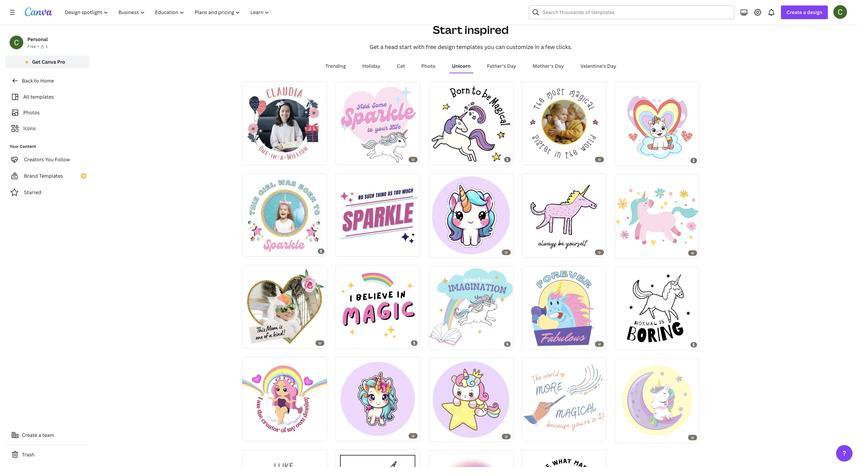 Task type: vqa. For each thing, say whether or not it's contained in the screenshot.
Create a design Create
yes



Task type: locate. For each thing, give the bounding box(es) containing it.
2 horizontal spatial day
[[607, 63, 617, 69]]

$ for "pink magic bold statement unicorn personal mug" image
[[413, 341, 416, 346]]

1 of 2 link for multicolour vibrant inspirational mug image
[[242, 265, 327, 349]]

1 vertical spatial create
[[22, 432, 37, 439]]

turquoise and pink sparkle retro pastel unicorn personal mug image
[[242, 173, 327, 257]]

cat button
[[394, 60, 408, 73]]

yellow and pink stars cute and cartoony unicorn personal mug image
[[522, 81, 607, 165]]

Search search field
[[543, 6, 730, 19]]

2
[[255, 340, 257, 346], [441, 341, 443, 346], [534, 341, 536, 346], [627, 342, 630, 347]]

back to home link
[[5, 74, 89, 88]]

day right father's
[[507, 63, 516, 69]]

1 vertical spatial get
[[32, 59, 40, 65]]

get canva pro button
[[5, 56, 89, 69]]

1 vertical spatial design
[[438, 43, 455, 51]]

trash
[[22, 452, 34, 458]]

get left the head at the top left of page
[[370, 43, 379, 51]]

day right mother's
[[555, 63, 564, 69]]

1 of 2
[[247, 340, 257, 346], [433, 341, 443, 346], [527, 341, 536, 346], [620, 342, 630, 347]]

0 horizontal spatial day
[[507, 63, 516, 69]]

create for create a team
[[22, 432, 37, 439]]

customize
[[507, 43, 534, 51]]

$
[[506, 157, 509, 162], [693, 158, 695, 163], [320, 249, 322, 254], [413, 341, 416, 346], [506, 342, 509, 347], [693, 342, 695, 348]]

a for design
[[804, 9, 806, 15]]

0 horizontal spatial templates
[[30, 94, 54, 100]]

1 horizontal spatial design
[[808, 9, 823, 15]]

1 vertical spatial templates
[[30, 94, 54, 100]]

1 of 2 for blue pink and purple retro pastel unicorn personal mug image
[[527, 341, 536, 346]]

brand templates link
[[5, 169, 89, 183]]

get left canva
[[32, 59, 40, 65]]

turquoise pink and purple rainbow retro pastel unicorn personal mug image
[[429, 266, 514, 350]]

create
[[787, 9, 803, 15], [22, 432, 37, 439]]

multicolour vibrant unicorn mug image
[[615, 82, 700, 165]]

you
[[45, 156, 54, 163]]

0 horizontal spatial get
[[32, 59, 40, 65]]

templates down the start inspired
[[457, 43, 483, 51]]

a inside dropdown button
[[804, 9, 806, 15]]

1 of 2 link
[[242, 265, 327, 349], [429, 266, 514, 350], [522, 266, 607, 350], [615, 267, 700, 350]]

create inside button
[[22, 432, 37, 439]]

1 horizontal spatial get
[[370, 43, 379, 51]]

of for blue pink and purple retro pastel unicorn personal mug image
[[529, 341, 533, 346]]

day inside father's day button
[[507, 63, 516, 69]]

trash link
[[5, 448, 89, 462]]

$ for the turquoise and pink sparkle retro pastel unicorn personal mug image
[[320, 249, 322, 254]]

create inside dropdown button
[[787, 9, 803, 15]]

templates right all
[[30, 94, 54, 100]]

day
[[507, 63, 516, 69], [555, 63, 564, 69], [607, 63, 617, 69]]

a for team
[[38, 432, 41, 439]]

a
[[804, 9, 806, 15], [381, 43, 384, 51], [541, 43, 544, 51], [38, 432, 41, 439]]

1 for blue pink and purple retro pastel unicorn personal mug image
[[527, 341, 529, 346]]

blue pink and purple clouds cute and cartoony unicorn personal mug image
[[242, 450, 327, 467]]

None search field
[[529, 5, 735, 19]]

1 horizontal spatial templates
[[457, 43, 483, 51]]

pink magic bold statement unicorn personal mug image
[[335, 265, 420, 349]]

1 for pink and gold heart crafty handmade unicorn personal mug image
[[247, 340, 249, 346]]

your content
[[10, 144, 36, 149]]

content
[[20, 144, 36, 149]]

0 horizontal spatial create
[[22, 432, 37, 439]]

get for get canva pro
[[32, 59, 40, 65]]

unicorn
[[452, 63, 471, 69]]

pastel blue purple modern illustrative personal unicorn mug image
[[429, 174, 514, 257]]

photo button
[[419, 60, 438, 73]]

back
[[22, 77, 33, 84]]

day right 'valentine's'
[[607, 63, 617, 69]]

pink photo soft and organic unicorn personal mug image
[[242, 81, 327, 165]]

1 horizontal spatial day
[[555, 63, 564, 69]]

of for pink and gold heart crafty handmade unicorn personal mug image
[[250, 340, 254, 346]]

2 for blue pink and purple retro pastel unicorn personal mug image
[[534, 341, 536, 346]]

home
[[40, 77, 54, 84]]

design
[[808, 9, 823, 15], [438, 43, 455, 51]]

day for father's day
[[507, 63, 516, 69]]

a inside button
[[38, 432, 41, 439]]

1 of 2 for pink and gold heart crafty handmade unicorn personal mug image
[[247, 340, 257, 346]]

starred
[[24, 189, 41, 196]]

trending
[[326, 63, 346, 69]]

0 horizontal spatial design
[[438, 43, 455, 51]]

1
[[46, 44, 48, 49], [247, 340, 249, 346], [433, 341, 435, 346], [527, 341, 529, 346], [620, 342, 622, 347]]

pastel pink yellow modern illustrative personal unicorn mug image
[[429, 358, 514, 442]]

vibrant gradient unicorn quote mug image
[[429, 451, 514, 467]]

trending button
[[323, 60, 349, 73]]

pastel colorful cute unicorn statement personal mug image
[[615, 174, 700, 258]]

icons
[[23, 125, 36, 132]]

templates
[[39, 173, 63, 179]]

design left christina overa image
[[808, 9, 823, 15]]

of
[[250, 340, 254, 346], [436, 341, 440, 346], [529, 341, 533, 346], [623, 342, 627, 347]]

valentine's
[[581, 63, 606, 69]]

day for valentine's day
[[607, 63, 617, 69]]

•
[[37, 44, 39, 49]]

1 horizontal spatial create
[[787, 9, 803, 15]]

photos link
[[10, 106, 85, 119]]

icons link
[[10, 122, 85, 135]]

1 day from the left
[[507, 63, 516, 69]]

day inside mother's day button
[[555, 63, 564, 69]]

1 of 2 link for pastel yellow illustrative shapes personal unicorn mug image
[[615, 267, 700, 350]]

0 vertical spatial create
[[787, 9, 803, 15]]

2 for the turquoise pink and purple rainbow retro pastel unicorn personal mug image
[[441, 341, 443, 346]]

head
[[385, 43, 398, 51]]

colorful illustrative modern minimal cute unicorn personal mug image
[[335, 357, 420, 441]]

brand templates
[[24, 173, 63, 179]]

design right the free
[[438, 43, 455, 51]]

1 for the turquoise pink and purple rainbow retro pastel unicorn personal mug image
[[433, 341, 435, 346]]

0 vertical spatial design
[[808, 9, 823, 15]]

get canva pro
[[32, 59, 65, 65]]

templates
[[457, 43, 483, 51], [30, 94, 54, 100]]

team
[[42, 432, 54, 439]]

blue pink and purple retro pastel unicorn personal mug image
[[522, 266, 607, 350]]

back to home
[[22, 77, 54, 84]]

a for head
[[381, 43, 384, 51]]

1 of 2 link for pastel pink yellow modern illustrative personal unicorn mug image
[[429, 266, 514, 350]]

free
[[27, 44, 36, 49]]

purple funny inspirational quote unicorn mug image
[[522, 174, 607, 257]]

in
[[535, 43, 540, 51]]

start
[[433, 22, 463, 37]]

$ for the turquoise pink and purple rainbow retro pastel unicorn personal mug image
[[506, 342, 509, 347]]

2 day from the left
[[555, 63, 564, 69]]

starred link
[[5, 186, 89, 199]]

pastel yellow illustrative shapes personal unicorn mug image
[[615, 359, 700, 443]]

day inside valentine's day "button"
[[607, 63, 617, 69]]

0 vertical spatial get
[[370, 43, 379, 51]]

free •
[[27, 44, 39, 49]]

get inside button
[[32, 59, 40, 65]]

get
[[370, 43, 379, 51], [32, 59, 40, 65]]

3 day from the left
[[607, 63, 617, 69]]



Task type: describe. For each thing, give the bounding box(es) containing it.
start inspired
[[433, 22, 509, 37]]

father's day button
[[485, 60, 519, 73]]

$ for black and white minimal unicorn personal mug image
[[693, 342, 695, 348]]

top level navigation element
[[60, 5, 275, 19]]

brand
[[24, 173, 38, 179]]

unicorn button
[[449, 60, 474, 73]]

free
[[426, 43, 437, 51]]

create a team
[[22, 432, 54, 439]]

holiday
[[362, 63, 381, 69]]

few
[[546, 43, 555, 51]]

create for create a design
[[787, 9, 803, 15]]

mother's day button
[[530, 60, 567, 73]]

day for mother's day
[[555, 63, 564, 69]]

can
[[496, 43, 505, 51]]

1 of 2 for the turquoise pink and purple rainbow retro pastel unicorn personal mug image
[[433, 341, 443, 346]]

you
[[485, 43, 494, 51]]

christina overa image
[[834, 5, 848, 19]]

pink and blue bold statement unicorn business mug image
[[335, 173, 420, 257]]

photo
[[422, 63, 436, 69]]

get for get a head start with free design templates you can customize in a few clicks.
[[370, 43, 379, 51]]

black and white minimal unicorn personal mug image
[[615, 267, 700, 350]]

pink purple and yellow cute and cartoony unicorn personal mug image
[[429, 81, 514, 165]]

canva
[[42, 59, 56, 65]]

valentine's day button
[[578, 60, 619, 73]]

create a design button
[[782, 5, 828, 19]]

cat
[[397, 63, 405, 69]]

create a team button
[[5, 429, 89, 442]]

to
[[34, 77, 39, 84]]

your
[[10, 144, 19, 149]]

creators you follow
[[24, 156, 70, 163]]

create a design
[[787, 9, 823, 15]]

multicolour vibrant inspirational mug image
[[242, 357, 327, 441]]

get a head start with free design templates you can customize in a few clicks.
[[370, 43, 572, 51]]

all
[[23, 94, 29, 100]]

peach and blue wand soft and organic unicorn personal mug image
[[522, 358, 607, 441]]

0 vertical spatial templates
[[457, 43, 483, 51]]

purple and pink retro pastel unicorn business mug image
[[335, 81, 420, 165]]

with
[[413, 43, 425, 51]]

mother's
[[533, 63, 554, 69]]

personal
[[27, 36, 48, 42]]

2 for pink and gold heart crafty handmade unicorn personal mug image
[[255, 340, 257, 346]]

holiday button
[[360, 60, 383, 73]]

valentine's day
[[581, 63, 617, 69]]

inspired
[[465, 22, 509, 37]]

father's
[[487, 63, 506, 69]]

start
[[399, 43, 412, 51]]

pink and gold heart crafty handmade unicorn personal mug image
[[242, 265, 327, 349]]

clicks.
[[556, 43, 572, 51]]

creators
[[24, 156, 44, 163]]

photos
[[23, 109, 40, 116]]

black and white book minimal unicorn business mug image
[[335, 450, 420, 467]]

black and whiten star minimal unicorn personal mug image
[[522, 450, 607, 467]]

of for the turquoise pink and purple rainbow retro pastel unicorn personal mug image
[[436, 341, 440, 346]]

father's day
[[487, 63, 516, 69]]

all templates
[[23, 94, 54, 100]]

creators you follow link
[[5, 153, 89, 167]]

all templates link
[[10, 90, 85, 104]]

mother's day
[[533, 63, 564, 69]]

follow
[[55, 156, 70, 163]]

design inside dropdown button
[[808, 9, 823, 15]]

pro
[[57, 59, 65, 65]]

$ for 'pink purple and yellow cute and cartoony unicorn personal mug' image
[[506, 157, 509, 162]]



